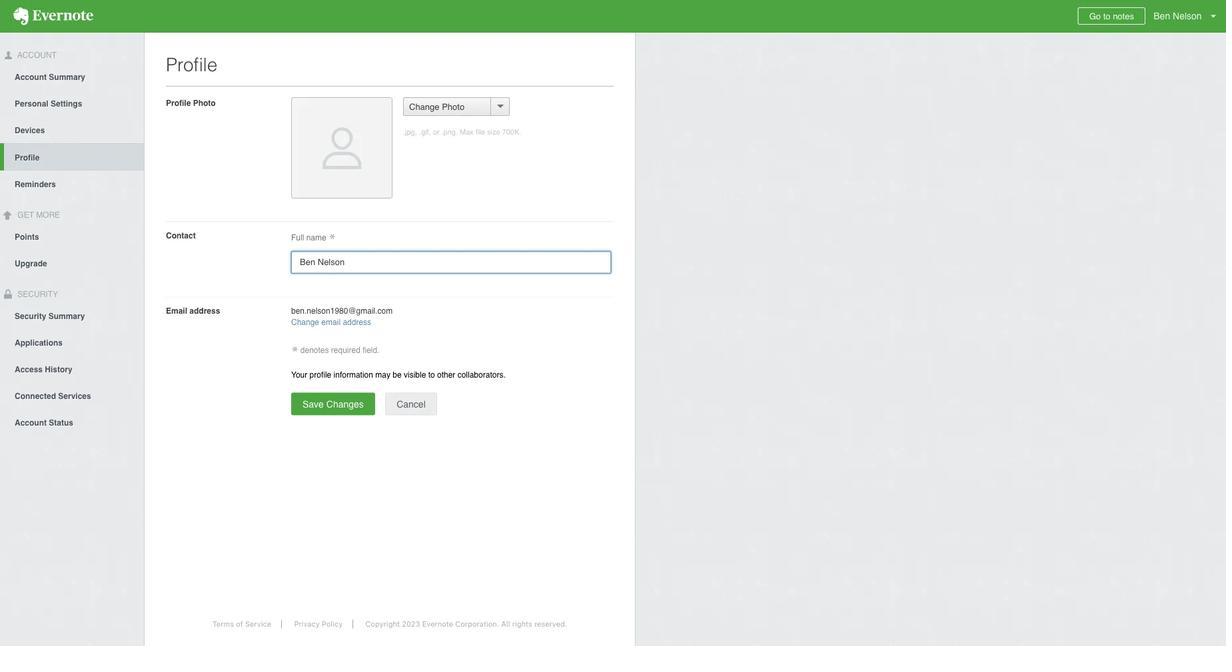 Task type: locate. For each thing, give the bounding box(es) containing it.
to right go at the right
[[1104, 11, 1111, 21]]

corporation.
[[455, 620, 499, 629]]

0 vertical spatial account
[[15, 51, 57, 60]]

1 horizontal spatial change
[[409, 102, 440, 112]]

summary for security summary
[[48, 312, 85, 321]]

policy
[[322, 620, 343, 629]]

points
[[15, 232, 39, 242]]

to
[[1104, 11, 1111, 21], [428, 370, 435, 379]]

.png.
[[442, 128, 458, 136]]

profile for profile photo
[[166, 98, 191, 108]]

denotes
[[300, 346, 329, 355]]

change up ".gif,"
[[409, 102, 440, 112]]

1 vertical spatial security
[[15, 312, 46, 321]]

account down connected
[[15, 418, 47, 427]]

1 vertical spatial address
[[343, 318, 371, 327]]

account status
[[15, 418, 73, 427]]

profile link
[[4, 143, 144, 170]]

size
[[487, 128, 500, 136]]

1 vertical spatial profile
[[166, 98, 191, 108]]

1 vertical spatial account
[[15, 73, 47, 82]]

change inside ben.nelson1980@gmail.com change email address
[[291, 318, 319, 327]]

photo
[[193, 98, 216, 108], [442, 102, 465, 112]]

account for account status
[[15, 418, 47, 427]]

summary up applications link
[[48, 312, 85, 321]]

service
[[245, 620, 271, 629]]

0 vertical spatial to
[[1104, 11, 1111, 21]]

applications
[[15, 338, 63, 348]]

0 vertical spatial summary
[[49, 73, 85, 82]]

2 vertical spatial profile
[[15, 153, 40, 162]]

access history link
[[0, 356, 144, 382]]

security for security
[[15, 290, 58, 299]]

1 vertical spatial to
[[428, 370, 435, 379]]

reminders link
[[0, 170, 144, 197]]

go
[[1090, 11, 1101, 21]]

to left other
[[428, 370, 435, 379]]

more
[[36, 210, 60, 220]]

change left the email
[[291, 318, 319, 327]]

of
[[236, 620, 243, 629]]

summary for account summary
[[49, 73, 85, 82]]

points link
[[0, 223, 144, 250]]

address down ben.nelson1980@gmail.com
[[343, 318, 371, 327]]

notes
[[1113, 11, 1134, 21]]

0 horizontal spatial change
[[291, 318, 319, 327]]

get
[[18, 210, 34, 220]]

account summary
[[15, 73, 85, 82]]

personal
[[15, 99, 48, 109]]

account for account summary
[[15, 73, 47, 82]]

nelson
[[1173, 11, 1202, 21]]

go to notes link
[[1078, 7, 1146, 25]]

ben.nelson1980@gmail.com
[[291, 306, 393, 316]]

0 vertical spatial profile
[[166, 54, 217, 75]]

full
[[291, 233, 304, 243]]

1 vertical spatial change
[[291, 318, 319, 327]]

file
[[476, 128, 485, 136]]

summary up personal settings link
[[49, 73, 85, 82]]

account for account
[[15, 51, 57, 60]]

address
[[190, 306, 220, 316], [343, 318, 371, 327]]

access history
[[15, 365, 72, 374]]

None submit
[[291, 393, 375, 415], [385, 393, 437, 415], [291, 393, 375, 415], [385, 393, 437, 415]]

status
[[49, 418, 73, 427]]

ben
[[1154, 11, 1170, 21]]

account
[[15, 51, 57, 60], [15, 73, 47, 82], [15, 418, 47, 427]]

your profile information may be visible to other collaborators.
[[291, 370, 506, 379]]

0 horizontal spatial to
[[428, 370, 435, 379]]

profile
[[166, 54, 217, 75], [166, 98, 191, 108], [15, 153, 40, 162]]

max
[[460, 128, 474, 136]]

reminders
[[15, 180, 56, 189]]

0 vertical spatial security
[[15, 290, 58, 299]]

security
[[15, 290, 58, 299], [15, 312, 46, 321]]

security summary link
[[0, 302, 144, 329]]

1 vertical spatial summary
[[48, 312, 85, 321]]

required
[[331, 346, 360, 355]]

other
[[437, 370, 455, 379]]

profile photo
[[166, 98, 216, 108]]

address right email
[[190, 306, 220, 316]]

0 horizontal spatial address
[[190, 306, 220, 316]]

privacy
[[294, 620, 320, 629]]

1 horizontal spatial address
[[343, 318, 371, 327]]

summary
[[49, 73, 85, 82], [48, 312, 85, 321]]

2023
[[402, 620, 420, 629]]

0 horizontal spatial photo
[[193, 98, 216, 108]]

account up account summary on the top left of page
[[15, 51, 57, 60]]

0 vertical spatial change
[[409, 102, 440, 112]]

security up the security summary
[[15, 290, 58, 299]]

services
[[58, 391, 91, 401]]

profile
[[310, 370, 331, 379]]

security summary
[[15, 312, 85, 321]]

2 vertical spatial account
[[15, 418, 47, 427]]

account up personal at the top left
[[15, 73, 47, 82]]

email
[[321, 318, 341, 327]]

change
[[409, 102, 440, 112], [291, 318, 319, 327]]

change photo
[[409, 102, 465, 112]]

security for security summary
[[15, 312, 46, 321]]

applications link
[[0, 329, 144, 356]]

1 horizontal spatial photo
[[442, 102, 465, 112]]

information
[[334, 370, 373, 379]]

1 horizontal spatial to
[[1104, 11, 1111, 21]]

photo for change photo
[[442, 102, 465, 112]]

all
[[501, 620, 510, 629]]

ben.nelson1980@gmail.com change email address
[[291, 306, 393, 327]]

connected services
[[15, 391, 91, 401]]

security up applications at the left bottom of page
[[15, 312, 46, 321]]

evernote image
[[0, 7, 107, 25]]



Task type: describe. For each thing, give the bounding box(es) containing it.
email
[[166, 306, 187, 316]]

upgrade link
[[0, 250, 144, 276]]

change email address link
[[291, 318, 371, 327]]

evernote
[[422, 620, 453, 629]]

photo for profile photo
[[193, 98, 216, 108]]

profile for profile link
[[15, 153, 40, 162]]

reserved.
[[534, 620, 567, 629]]

Full name text field
[[291, 251, 611, 273]]

personal settings
[[15, 99, 82, 109]]

devices
[[15, 126, 45, 135]]

collaborators.
[[458, 370, 506, 379]]

contact
[[166, 231, 196, 240]]

.gif,
[[419, 128, 431, 136]]

connected services link
[[0, 382, 144, 409]]

ben nelson link
[[1151, 0, 1226, 33]]

email address
[[166, 306, 220, 316]]

go to notes
[[1090, 11, 1134, 21]]

devices link
[[0, 117, 144, 143]]

terms of service
[[213, 620, 271, 629]]

ben nelson
[[1154, 11, 1202, 21]]

.jpg,
[[403, 128, 417, 136]]

be
[[393, 370, 402, 379]]

700k.
[[502, 128, 521, 136]]

your
[[291, 370, 307, 379]]

settings
[[51, 99, 82, 109]]

visible
[[404, 370, 426, 379]]

denotes required field.
[[298, 346, 380, 355]]

name
[[306, 233, 326, 243]]

privacy policy
[[294, 620, 343, 629]]

personal settings link
[[0, 90, 144, 117]]

copyright
[[366, 620, 400, 629]]

field.
[[363, 346, 380, 355]]

address inside ben.nelson1980@gmail.com change email address
[[343, 318, 371, 327]]

get more
[[15, 210, 60, 220]]

terms
[[213, 620, 234, 629]]

upgrade
[[15, 259, 47, 268]]

history
[[45, 365, 72, 374]]

account status link
[[0, 409, 144, 435]]

or
[[433, 128, 439, 136]]

connected
[[15, 391, 56, 401]]

full name
[[291, 233, 329, 243]]

privacy policy link
[[284, 620, 353, 629]]

copyright 2023 evernote corporation. all rights reserved.
[[366, 620, 567, 629]]

rights
[[512, 620, 532, 629]]

account summary link
[[0, 63, 144, 90]]

access
[[15, 365, 43, 374]]

0 vertical spatial address
[[190, 306, 220, 316]]

may
[[375, 370, 391, 379]]

terms of service link
[[203, 620, 282, 629]]

evernote link
[[0, 0, 107, 33]]

.jpg, .gif, or .png. max file size 700k.
[[403, 128, 521, 136]]



Task type: vqa. For each thing, say whether or not it's contained in the screenshot.
Upgrade "Link"
yes



